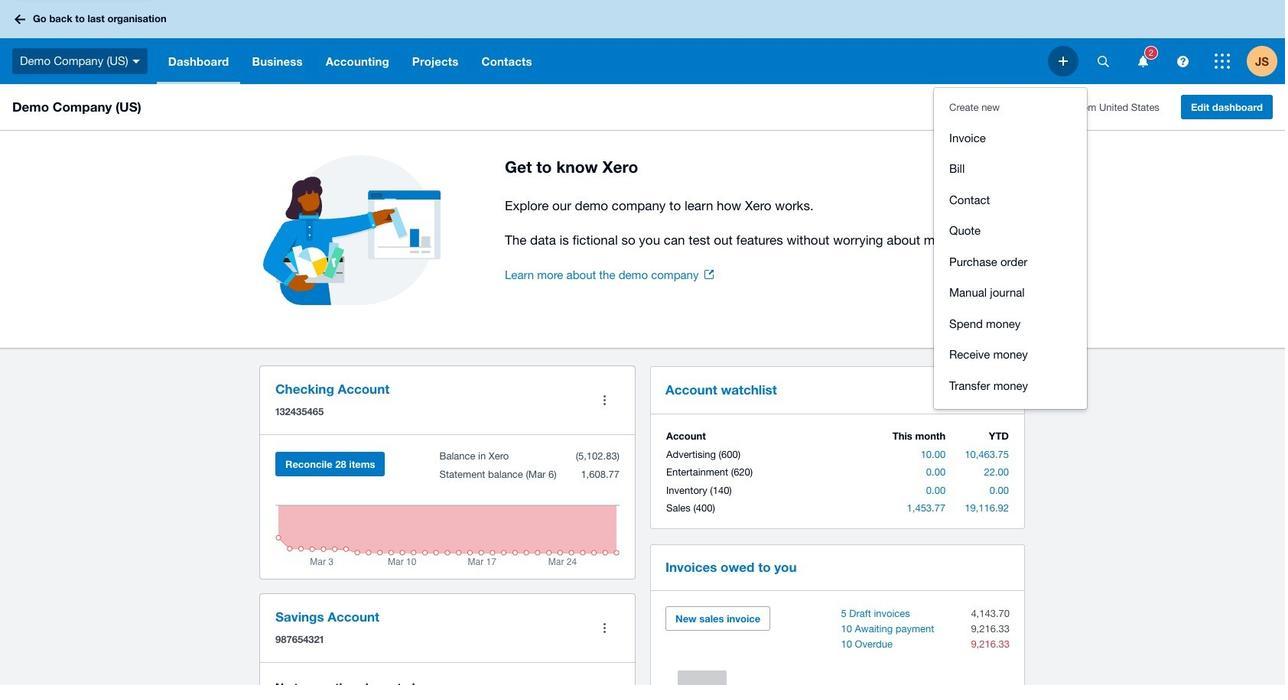 Task type: describe. For each thing, give the bounding box(es) containing it.
create new group
[[934, 115, 1087, 409]]

intro banner body element
[[505, 195, 1038, 251]]



Task type: locate. For each thing, give the bounding box(es) containing it.
1 horizontal spatial svg image
[[1098, 55, 1109, 67]]

list box
[[934, 88, 1087, 409]]

0 horizontal spatial svg image
[[1059, 57, 1068, 66]]

svg image
[[15, 14, 25, 24], [1215, 54, 1230, 69], [1138, 55, 1148, 67], [1177, 55, 1189, 67], [132, 59, 140, 63]]

banner
[[0, 0, 1285, 409]]

svg image
[[1098, 55, 1109, 67], [1059, 57, 1068, 66]]



Task type: vqa. For each thing, say whether or not it's contained in the screenshot.
the bottommost FIND
no



